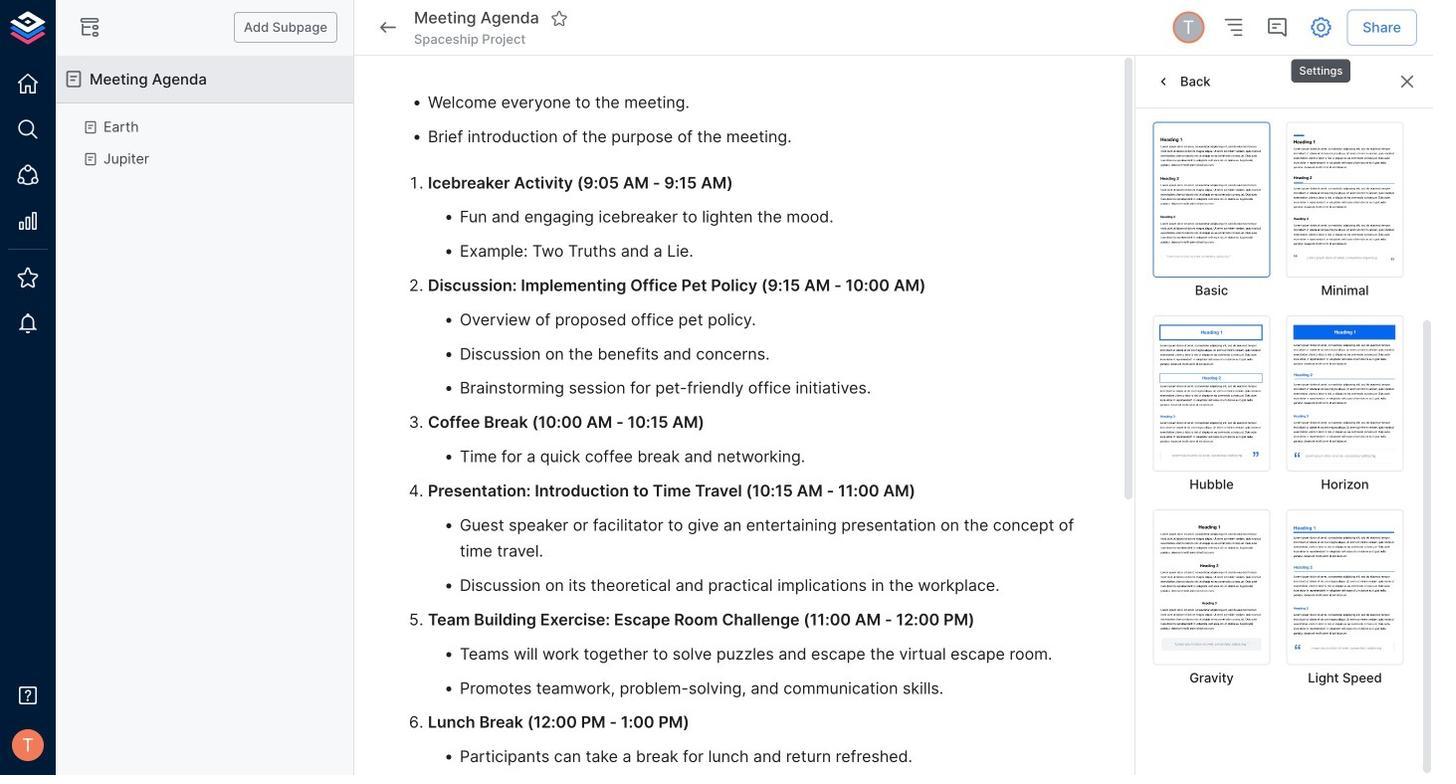 Task type: locate. For each thing, give the bounding box(es) containing it.
hide wiki image
[[78, 15, 102, 39]]

favorite image
[[550, 9, 568, 27]]

go back image
[[376, 15, 400, 39]]

tooltip
[[1290, 45, 1353, 85]]

comments image
[[1266, 15, 1289, 39]]



Task type: describe. For each thing, give the bounding box(es) containing it.
settings image
[[1309, 15, 1333, 39]]

table of contents image
[[1222, 15, 1246, 39]]



Task type: vqa. For each thing, say whether or not it's contained in the screenshot.
HIDE WIKI image
yes



